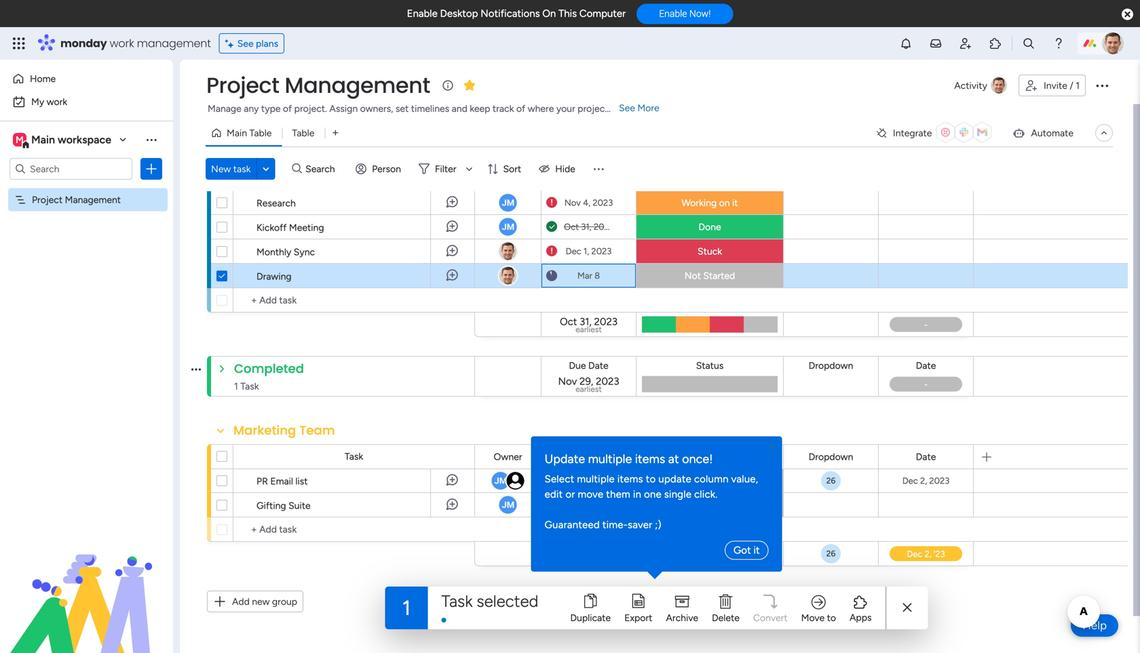 Task type: describe. For each thing, give the bounding box(es) containing it.
completed
[[234, 360, 304, 378]]

manage any type of project. assign owners, set timelines and keep track of where your project stands.
[[208, 103, 641, 114]]

8
[[595, 271, 600, 281]]

oct 31, 2023
[[564, 222, 614, 233]]

column information image
[[619, 452, 629, 463]]

Marketing Team field
[[230, 422, 339, 440]]

workspace options image
[[145, 133, 158, 146]]

multiple for select
[[577, 474, 615, 486]]

oct for oct 31, 2023
[[564, 222, 579, 233]]

person button
[[350, 158, 409, 180]]

time-
[[603, 519, 628, 532]]

remove from favorites image
[[463, 78, 477, 92]]

due date for due date 'field' corresponding to owner
[[570, 452, 609, 463]]

to
[[234, 144, 248, 161]]

add
[[232, 597, 250, 608]]

3 due from the top
[[570, 452, 587, 463]]

on
[[720, 197, 730, 209]]

1 26 from the top
[[827, 476, 836, 486]]

1 due date field from the top
[[566, 171, 613, 186]]

2 + add task text field from the top
[[240, 522, 469, 538]]

home
[[30, 73, 56, 85]]

1 date field from the top
[[913, 359, 940, 373]]

marketing team
[[234, 422, 335, 440]]

lottie animation image
[[0, 517, 173, 654]]

owners,
[[360, 103, 393, 114]]

Project Management field
[[203, 70, 434, 100]]

guaranteed
[[545, 519, 600, 532]]

enable now!
[[659, 8, 711, 19]]

assign
[[330, 103, 358, 114]]

2023 for oct 31, 2023
[[594, 222, 614, 233]]

update multiple items at once!
[[545, 452, 713, 467]]

list
[[296, 476, 308, 488]]

mar
[[578, 271, 593, 281]]

1 inside button
[[1076, 80, 1080, 91]]

see more
[[619, 102, 660, 114]]

v2 done deadline image
[[547, 221, 557, 234]]

sort
[[503, 163, 522, 175]]

track
[[493, 103, 514, 114]]

export
[[625, 613, 653, 624]]

hide
[[556, 163, 576, 175]]

on
[[543, 7, 556, 20]]

see for see plans
[[237, 38, 254, 49]]

table inside main table button
[[250, 127, 272, 139]]

1 + add task text field from the top
[[240, 293, 469, 309]]

mar 8
[[578, 271, 600, 281]]

v2 overdue deadline image
[[547, 245, 557, 258]]

move
[[578, 489, 604, 501]]

your
[[557, 103, 576, 114]]

automate button
[[1007, 122, 1080, 144]]

2023 inside "due date nov 29, 2023 earliest"
[[596, 376, 620, 388]]

Search field
[[302, 160, 343, 179]]

31, for oct 31, 2023
[[581, 222, 592, 233]]

4,
[[583, 198, 591, 208]]

dec for dec 2, 2023
[[903, 476, 919, 487]]

/
[[1070, 80, 1074, 91]]

2 started from the top
[[704, 476, 736, 487]]

add view image
[[333, 128, 338, 138]]

task for team
[[345, 451, 363, 463]]

see plans button
[[219, 33, 285, 54]]

2 status field from the top
[[693, 450, 727, 465]]

lottie animation element
[[0, 517, 173, 654]]

2 not from the top
[[685, 476, 701, 487]]

drawing
[[257, 271, 292, 282]]

2023 for nov 4, 2023
[[593, 198, 613, 208]]

dec for dec 1, 2023
[[566, 246, 582, 257]]

pr email list
[[257, 476, 308, 488]]

date inside "due date nov 29, 2023 earliest"
[[589, 360, 609, 372]]

update
[[659, 474, 692, 486]]

invite / 1
[[1044, 80, 1080, 91]]

1,
[[584, 246, 590, 257]]

archive
[[666, 613, 699, 624]]

1 of from the left
[[283, 103, 292, 114]]

to do
[[234, 144, 268, 161]]

marketing
[[234, 422, 296, 440]]

do
[[252, 144, 268, 161]]

add new group button
[[207, 591, 304, 613]]

monthly sync
[[257, 246, 315, 258]]

3 started from the top
[[704, 500, 736, 511]]

my work link
[[8, 91, 165, 113]]

main table
[[227, 127, 272, 139]]

management inside list box
[[65, 194, 121, 206]]

0 vertical spatial project
[[206, 70, 279, 100]]

timelines
[[411, 103, 450, 114]]

invite members image
[[959, 37, 973, 50]]

or
[[566, 489, 575, 501]]

v2 search image
[[292, 161, 302, 177]]

kickoff meeting
[[257, 222, 324, 234]]

activity button
[[949, 75, 1014, 96]]

main for main table
[[227, 127, 247, 139]]

home option
[[8, 68, 165, 90]]

research
[[257, 198, 296, 209]]

them
[[606, 489, 631, 501]]

new task
[[211, 163, 251, 175]]

enable for enable now!
[[659, 8, 687, 19]]

1 vertical spatial options image
[[145, 162, 158, 176]]

monthly
[[257, 246, 292, 258]]

To Do field
[[230, 144, 272, 162]]

now!
[[690, 8, 711, 19]]

single
[[665, 489, 692, 501]]

duplicate
[[571, 613, 611, 624]]

saver
[[628, 519, 653, 532]]

due date nov 29, 2023 earliest
[[558, 360, 620, 395]]

owner for 2nd owner field from the top of the page
[[494, 452, 523, 463]]

group
[[272, 597, 297, 608]]

1 not from the top
[[685, 270, 701, 282]]

meeting
[[289, 222, 324, 234]]

angle down image
[[263, 164, 269, 174]]

keep
[[470, 103, 491, 114]]

column
[[695, 474, 729, 486]]

due inside "due date nov 29, 2023 earliest"
[[569, 360, 586, 372]]

dapulse close image
[[1122, 8, 1134, 22]]

arrow down image
[[461, 161, 478, 177]]

earliest inside "due date nov 29, 2023 earliest"
[[576, 385, 602, 395]]

2023 for oct 31, 2023 earliest
[[594, 316, 618, 328]]

collapse board header image
[[1099, 128, 1110, 139]]

table button
[[282, 122, 325, 144]]

1 status from the top
[[696, 360, 724, 372]]

2 date field from the top
[[913, 450, 940, 465]]

notifications
[[481, 7, 540, 20]]

monday work management
[[60, 36, 211, 51]]

my work
[[31, 96, 67, 108]]

new task button
[[206, 158, 256, 180]]

1 not started from the top
[[685, 270, 736, 282]]

project.
[[294, 103, 327, 114]]



Task type: vqa. For each thing, say whether or not it's contained in the screenshot.
2006 option
no



Task type: locate. For each thing, give the bounding box(es) containing it.
0 vertical spatial not
[[685, 270, 701, 282]]

2023 for dec 2, 2023
[[930, 476, 950, 487]]

enable now! button
[[637, 4, 734, 24]]

items left at
[[635, 452, 666, 467]]

0 vertical spatial dec
[[566, 246, 582, 257]]

1 vertical spatial owner
[[494, 452, 523, 463]]

owner for 1st owner field from the top of the page
[[494, 173, 523, 185]]

started down stuck
[[704, 270, 736, 282]]

hide button
[[534, 158, 584, 180]]

started
[[704, 270, 736, 282], [704, 476, 736, 487], [704, 500, 736, 511]]

+ Add task text field
[[240, 293, 469, 309], [240, 522, 469, 538]]

1 table from the left
[[250, 127, 272, 139]]

search everything image
[[1023, 37, 1036, 50]]

due date for 3rd due date 'field' from the bottom
[[570, 173, 609, 185]]

2023 inside "oct 31, 2023 earliest"
[[594, 316, 618, 328]]

1 vertical spatial to
[[827, 613, 837, 624]]

1 earliest from the top
[[576, 325, 602, 335]]

0 horizontal spatial work
[[47, 96, 67, 108]]

filter button
[[413, 158, 478, 180]]

help
[[1083, 619, 1107, 633]]

owner right arrow down icon
[[494, 173, 523, 185]]

update
[[545, 452, 585, 467]]

1 vertical spatial project
[[32, 194, 63, 206]]

1 vertical spatial see
[[619, 102, 635, 114]]

0 horizontal spatial enable
[[407, 7, 438, 20]]

dec left 1,
[[566, 246, 582, 257]]

0 horizontal spatial see
[[237, 38, 254, 49]]

work inside my work option
[[47, 96, 67, 108]]

of right type
[[283, 103, 292, 114]]

menu image
[[592, 162, 606, 176]]

not started down stuck
[[685, 270, 736, 282]]

main
[[227, 127, 247, 139], [31, 133, 55, 146]]

workspace image
[[13, 132, 26, 147]]

see left "more"
[[619, 102, 635, 114]]

1 vertical spatial task
[[345, 451, 363, 463]]

Due Date field
[[566, 171, 613, 186], [566, 359, 612, 373], [566, 450, 613, 465]]

owner left update
[[494, 452, 523, 463]]

multiple inside select multiple items to update column value, edit or move them in one single click.
[[577, 474, 615, 486]]

1 vertical spatial not started
[[685, 476, 736, 487]]

due date field up 29,
[[566, 359, 612, 373]]

1 horizontal spatial options image
[[1095, 77, 1111, 94]]

Owner field
[[491, 171, 526, 186], [491, 450, 526, 465]]

more
[[638, 102, 660, 114]]

due up the select
[[570, 452, 587, 463]]

2023 for dec 1, 2023
[[592, 246, 612, 257]]

activity
[[955, 80, 988, 91]]

1 horizontal spatial 1
[[1076, 80, 1080, 91]]

earliest inside "oct 31, 2023 earliest"
[[576, 325, 602, 335]]

owner field left update
[[491, 450, 526, 465]]

see left plans
[[237, 38, 254, 49]]

0 vertical spatial 31,
[[581, 222, 592, 233]]

sync
[[294, 246, 315, 258]]

to inside select multiple items to update column value, edit or move them in one single click.
[[646, 474, 656, 486]]

not started down column
[[685, 500, 736, 511]]

task
[[345, 173, 363, 184], [345, 451, 363, 463], [442, 592, 473, 612]]

0 vertical spatial status
[[696, 360, 724, 372]]

task for do
[[345, 173, 363, 184]]

due date field for owner
[[566, 450, 613, 465]]

0 horizontal spatial management
[[65, 194, 121, 206]]

1 vertical spatial earliest
[[576, 385, 602, 395]]

0 vertical spatial it
[[733, 197, 738, 209]]

2 table from the left
[[292, 127, 315, 139]]

project management
[[206, 70, 430, 100], [32, 194, 121, 206]]

1 vertical spatial management
[[65, 194, 121, 206]]

filter
[[435, 163, 457, 175]]

0 vertical spatial owner
[[494, 173, 523, 185]]

enable
[[407, 7, 438, 20], [659, 8, 687, 19]]

0 horizontal spatial it
[[733, 197, 738, 209]]

stands.
[[611, 103, 641, 114]]

1 horizontal spatial dec
[[903, 476, 919, 487]]

0 vertical spatial 1
[[1076, 80, 1080, 91]]

0 vertical spatial dropdown field
[[806, 359, 857, 373]]

1 enable from the left
[[407, 7, 438, 20]]

set
[[396, 103, 409, 114]]

1 vertical spatial due
[[569, 360, 586, 372]]

1 vertical spatial + add task text field
[[240, 522, 469, 538]]

2 status from the top
[[696, 452, 724, 463]]

convert
[[754, 613, 788, 624]]

table inside the table button
[[292, 127, 315, 139]]

0 vertical spatial see
[[237, 38, 254, 49]]

main inside workspace selection element
[[31, 133, 55, 146]]

management up assign
[[285, 70, 430, 100]]

0 vertical spatial task
[[345, 173, 363, 184]]

new
[[252, 597, 270, 608]]

0 horizontal spatial main
[[31, 133, 55, 146]]

help image
[[1052, 37, 1066, 50]]

guaranteed time-saver ;)
[[545, 519, 662, 532]]

sort button
[[482, 158, 530, 180]]

1 horizontal spatial of
[[517, 103, 526, 114]]

move
[[802, 613, 825, 624]]

work for monday
[[110, 36, 134, 51]]

enable inside enable now! button
[[659, 8, 687, 19]]

invite
[[1044, 80, 1068, 91]]

1 vertical spatial 26
[[827, 549, 836, 559]]

1 vertical spatial items
[[618, 474, 644, 486]]

1 vertical spatial date field
[[913, 450, 940, 465]]

1 status field from the top
[[693, 359, 727, 373]]

2 not started from the top
[[685, 476, 736, 487]]

not down stuck
[[685, 270, 701, 282]]

task
[[233, 163, 251, 175]]

dropdown
[[809, 360, 854, 372], [809, 452, 854, 463]]

project management down search in workspace 'field'
[[32, 194, 121, 206]]

1 vertical spatial nov
[[558, 376, 577, 388]]

1 due from the top
[[570, 173, 587, 185]]

2 dropdown from the top
[[809, 452, 854, 463]]

enable left now!
[[659, 8, 687, 19]]

0 vertical spatial date field
[[913, 359, 940, 373]]

1
[[1076, 80, 1080, 91], [403, 597, 411, 621]]

select multiple items to update column value, edit or move them in one single click.
[[545, 474, 759, 501]]

management down search in workspace 'field'
[[65, 194, 121, 206]]

main for main workspace
[[31, 133, 55, 146]]

gifting suite
[[257, 500, 311, 512]]

1 vertical spatial dec
[[903, 476, 919, 487]]

1 horizontal spatial project
[[206, 70, 279, 100]]

0 vertical spatial due
[[570, 173, 587, 185]]

0 vertical spatial oct
[[564, 222, 579, 233]]

not down update
[[685, 500, 701, 511]]

once!
[[682, 452, 713, 467]]

1 vertical spatial 1
[[403, 597, 411, 621]]

items up in
[[618, 474, 644, 486]]

1 vertical spatial not
[[685, 476, 701, 487]]

oct inside "oct 31, 2023 earliest"
[[560, 316, 577, 328]]

apps
[[850, 612, 872, 624]]

delete
[[712, 613, 740, 624]]

add new group
[[232, 597, 297, 608]]

1 horizontal spatial project management
[[206, 70, 430, 100]]

0 vertical spatial status field
[[693, 359, 727, 373]]

due date left column information icon
[[570, 452, 609, 463]]

earliest up "due date nov 29, 2023 earliest" at the bottom of page
[[576, 325, 602, 335]]

option
[[0, 188, 173, 190]]

1 due date from the top
[[570, 173, 609, 185]]

work for my
[[47, 96, 67, 108]]

move to
[[802, 613, 837, 624]]

0 vertical spatial 26
[[827, 476, 836, 486]]

1 vertical spatial 31,
[[580, 316, 592, 328]]

0 horizontal spatial project management
[[32, 194, 121, 206]]

selected
[[477, 592, 539, 612]]

2023 down nov 4, 2023
[[594, 222, 614, 233]]

2023 right 29,
[[596, 376, 620, 388]]

multiple up move
[[577, 474, 615, 486]]

project
[[578, 103, 609, 114]]

owner
[[494, 173, 523, 185], [494, 452, 523, 463]]

dropdown for second "dropdown" field from the bottom
[[809, 360, 854, 372]]

terry turtle image
[[1103, 33, 1124, 54]]

2 enable from the left
[[659, 8, 687, 19]]

0 horizontal spatial to
[[646, 474, 656, 486]]

0 vertical spatial + add task text field
[[240, 293, 469, 309]]

1 owner from the top
[[494, 173, 523, 185]]

pr
[[257, 476, 268, 488]]

2 due date field from the top
[[566, 359, 612, 373]]

table up do
[[250, 127, 272, 139]]

1 horizontal spatial table
[[292, 127, 315, 139]]

work
[[110, 36, 134, 51], [47, 96, 67, 108]]

options image down workspace options image
[[145, 162, 158, 176]]

nov left 29,
[[558, 376, 577, 388]]

work right the monday
[[110, 36, 134, 51]]

options image
[[1095, 77, 1111, 94], [145, 162, 158, 176]]

main up to
[[227, 127, 247, 139]]

got it link
[[725, 542, 769, 561]]

enable for enable desktop notifications on this computer
[[407, 7, 438, 20]]

see more link
[[618, 101, 661, 115]]

1 horizontal spatial see
[[619, 102, 635, 114]]

31, inside "oct 31, 2023 earliest"
[[580, 316, 592, 328]]

2 dropdown field from the top
[[806, 450, 857, 465]]

2 vertical spatial due date field
[[566, 450, 613, 465]]

select product image
[[12, 37, 26, 50]]

1 dropdown field from the top
[[806, 359, 857, 373]]

2023 right 1,
[[592, 246, 612, 257]]

2 earliest from the top
[[576, 385, 602, 395]]

1 vertical spatial owner field
[[491, 450, 526, 465]]

0 horizontal spatial options image
[[145, 162, 158, 176]]

2 due date from the top
[[570, 452, 609, 463]]

0 vertical spatial dropdown
[[809, 360, 854, 372]]

0 vertical spatial work
[[110, 36, 134, 51]]

0 vertical spatial due date field
[[566, 171, 613, 186]]

1 vertical spatial dropdown field
[[806, 450, 857, 465]]

1 vertical spatial status
[[696, 452, 724, 463]]

1 started from the top
[[704, 270, 736, 282]]

1 vertical spatial multiple
[[577, 474, 615, 486]]

29,
[[580, 376, 594, 388]]

2 owner from the top
[[494, 452, 523, 463]]

0 vertical spatial management
[[285, 70, 430, 100]]

project management list box
[[0, 186, 173, 395]]

project inside list box
[[32, 194, 63, 206]]

2 of from the left
[[517, 103, 526, 114]]

3 due date field from the top
[[566, 450, 613, 465]]

v2 overdue deadline image
[[547, 197, 557, 209]]

2023 down the "8"
[[594, 316, 618, 328]]

multiple for update
[[588, 452, 632, 467]]

0 horizontal spatial dec
[[566, 246, 582, 257]]

0 horizontal spatial of
[[283, 103, 292, 114]]

not
[[685, 270, 701, 282], [685, 476, 701, 487], [685, 500, 701, 511]]

dec 2, 2023
[[903, 476, 950, 487]]

2 vertical spatial not
[[685, 500, 701, 511]]

0 vertical spatial to
[[646, 474, 656, 486]]

it right got
[[754, 545, 760, 557]]

workspace
[[58, 133, 111, 146]]

1 horizontal spatial it
[[754, 545, 760, 557]]

1 vertical spatial due date field
[[566, 359, 612, 373]]

3 not started from the top
[[685, 500, 736, 511]]

enable desktop notifications on this computer
[[407, 7, 626, 20]]

options image right /
[[1095, 77, 1111, 94]]

of right track
[[517, 103, 526, 114]]

any
[[244, 103, 259, 114]]

0 vertical spatial nov
[[565, 198, 581, 208]]

2023
[[593, 198, 613, 208], [594, 222, 614, 233], [592, 246, 612, 257], [594, 316, 618, 328], [596, 376, 620, 388], [930, 476, 950, 487]]

gifting
[[257, 500, 286, 512]]

multiple
[[588, 452, 632, 467], [577, 474, 615, 486]]

1 vertical spatial started
[[704, 476, 736, 487]]

0 vertical spatial due date
[[570, 173, 609, 185]]

update feed image
[[930, 37, 943, 50]]

2 26 from the top
[[827, 549, 836, 559]]

1 owner field from the top
[[491, 171, 526, 186]]

1 horizontal spatial management
[[285, 70, 430, 100]]

1 vertical spatial due date
[[570, 452, 609, 463]]

1 vertical spatial status field
[[693, 450, 727, 465]]

Dropdown field
[[806, 359, 857, 373], [806, 450, 857, 465]]

notifications image
[[900, 37, 913, 50]]

see inside 'see plans' button
[[237, 38, 254, 49]]

oct for oct 31, 2023 earliest
[[560, 316, 577, 328]]

1 horizontal spatial main
[[227, 127, 247, 139]]

1 vertical spatial work
[[47, 96, 67, 108]]

automate
[[1032, 127, 1074, 139]]

integrate
[[894, 127, 933, 139]]

0 vertical spatial owner field
[[491, 171, 526, 186]]

0 vertical spatial started
[[704, 270, 736, 282]]

26
[[827, 476, 836, 486], [827, 549, 836, 559]]

items
[[635, 452, 666, 467], [618, 474, 644, 486]]

team
[[299, 422, 335, 440]]

one
[[644, 489, 662, 501]]

project management up project.
[[206, 70, 430, 100]]

to
[[646, 474, 656, 486], [827, 613, 837, 624]]

2 vertical spatial task
[[442, 592, 473, 612]]

Completed field
[[231, 360, 308, 378]]

earliest down "oct 31, 2023 earliest"
[[576, 385, 602, 395]]

project down search in workspace 'field'
[[32, 194, 63, 206]]

see inside see more link
[[619, 102, 635, 114]]

Date field
[[913, 359, 940, 373], [913, 450, 940, 465]]

to right move
[[827, 613, 837, 624]]

due date field up nov 4, 2023
[[566, 171, 613, 186]]

not up click.
[[685, 476, 701, 487]]

monday marketplace image
[[989, 37, 1003, 50]]

it right on
[[733, 197, 738, 209]]

main table button
[[206, 122, 282, 144]]

due date up nov 4, 2023
[[570, 173, 609, 185]]

1 vertical spatial oct
[[560, 316, 577, 328]]

Status field
[[693, 359, 727, 373], [693, 450, 727, 465]]

see for see more
[[619, 102, 635, 114]]

2 vertical spatial started
[[704, 500, 736, 511]]

multiple up "them"
[[588, 452, 632, 467]]

1 horizontal spatial work
[[110, 36, 134, 51]]

0 horizontal spatial table
[[250, 127, 272, 139]]

not started
[[685, 270, 736, 282], [685, 476, 736, 487], [685, 500, 736, 511]]

oct up "due date nov 29, 2023 earliest" at the bottom of page
[[560, 316, 577, 328]]

0 vertical spatial options image
[[1095, 77, 1111, 94]]

31, down the mar
[[580, 316, 592, 328]]

31, down 4,
[[581, 222, 592, 233]]

table down project.
[[292, 127, 315, 139]]

owner field right arrow down icon
[[491, 171, 526, 186]]

monday
[[60, 36, 107, 51]]

to up one
[[646, 474, 656, 486]]

integrate button
[[870, 119, 1002, 147]]

due left menu image
[[570, 173, 587, 185]]

project management inside list box
[[32, 194, 121, 206]]

31, for oct 31, 2023 earliest
[[580, 316, 592, 328]]

1 vertical spatial it
[[754, 545, 760, 557]]

2 vertical spatial not started
[[685, 500, 736, 511]]

0 vertical spatial earliest
[[576, 325, 602, 335]]

main right workspace icon
[[31, 133, 55, 146]]

due up 29,
[[569, 360, 586, 372]]

due date field left column information icon
[[566, 450, 613, 465]]

1 horizontal spatial enable
[[659, 8, 687, 19]]

dec left 2,
[[903, 476, 919, 487]]

kickoff
[[257, 222, 287, 234]]

computer
[[580, 7, 626, 20]]

my work option
[[8, 91, 165, 113]]

oct 31, 2023 earliest
[[560, 316, 618, 335]]

nov 4, 2023
[[565, 198, 613, 208]]

started down column
[[704, 500, 736, 511]]

1 vertical spatial project management
[[32, 194, 121, 206]]

where
[[528, 103, 554, 114]]

started up click.
[[704, 476, 736, 487]]

work right my
[[47, 96, 67, 108]]

0 vertical spatial items
[[635, 452, 666, 467]]

2023 right 4,
[[593, 198, 613, 208]]

0 horizontal spatial project
[[32, 194, 63, 206]]

at
[[669, 452, 679, 467]]

2023 right 2,
[[930, 476, 950, 487]]

0 vertical spatial not started
[[685, 270, 736, 282]]

due date field for status
[[566, 359, 612, 373]]

project up any
[[206, 70, 279, 100]]

not started up click.
[[685, 476, 736, 487]]

2 due from the top
[[569, 360, 586, 372]]

nov left 4,
[[565, 198, 581, 208]]

1 horizontal spatial to
[[827, 613, 837, 624]]

main inside main table button
[[227, 127, 247, 139]]

2 vertical spatial due
[[570, 452, 587, 463]]

show board description image
[[440, 79, 456, 92]]

items inside select multiple items to update column value, edit or move them in one single click.
[[618, 474, 644, 486]]

dropdown for 1st "dropdown" field from the bottom
[[809, 452, 854, 463]]

Search in workspace field
[[29, 161, 113, 177]]

1 vertical spatial dropdown
[[809, 452, 854, 463]]

edit
[[545, 489, 563, 501]]

workspace selection element
[[13, 132, 113, 149]]

0 vertical spatial multiple
[[588, 452, 632, 467]]

nov inside "due date nov 29, 2023 earliest"
[[558, 376, 577, 388]]

2 owner field from the top
[[491, 450, 526, 465]]

items for to
[[618, 474, 644, 486]]

due
[[570, 173, 587, 185], [569, 360, 586, 372], [570, 452, 587, 463]]

0 horizontal spatial 1
[[403, 597, 411, 621]]

;)
[[655, 519, 662, 532]]

0 vertical spatial project management
[[206, 70, 430, 100]]

plans
[[256, 38, 278, 49]]

enable left desktop
[[407, 7, 438, 20]]

3 not from the top
[[685, 500, 701, 511]]

done
[[699, 221, 722, 233]]

1 dropdown from the top
[[809, 360, 854, 372]]

select
[[545, 474, 575, 486]]

manage
[[208, 103, 242, 114]]

items for at
[[635, 452, 666, 467]]

oct right v2 done deadline icon
[[564, 222, 579, 233]]



